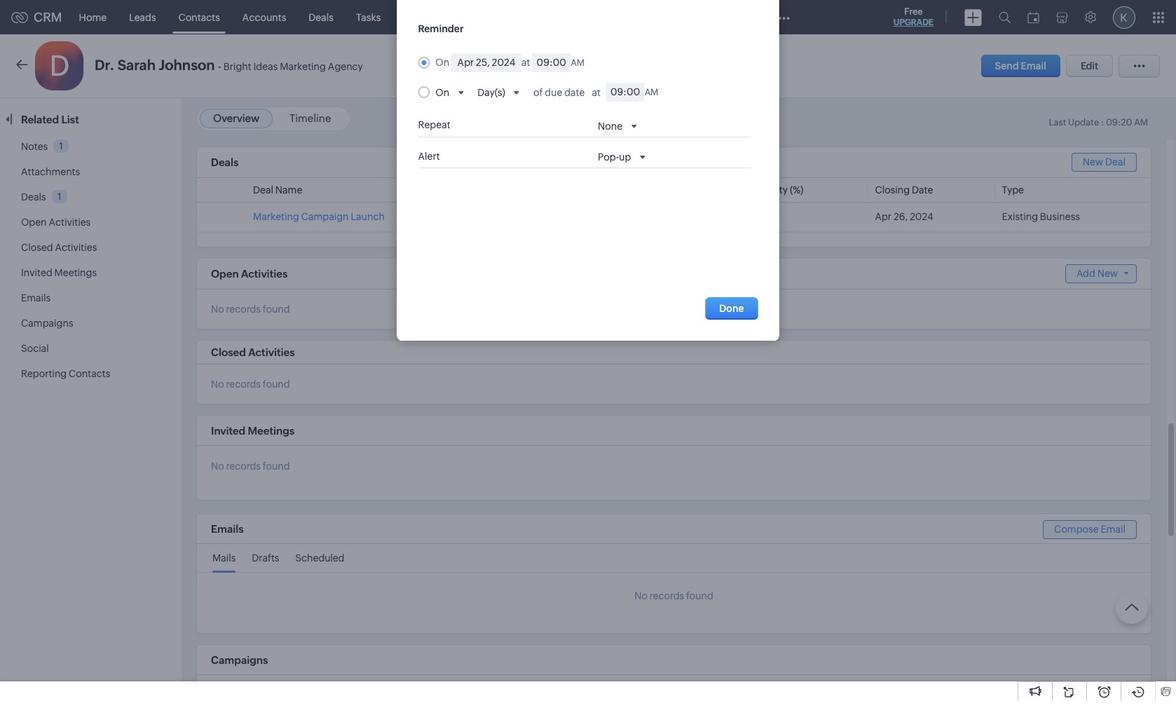 Task type: locate. For each thing, give the bounding box(es) containing it.
deals link left tasks
[[298, 0, 345, 34]]

invited
[[21, 267, 52, 278], [211, 425, 246, 437]]

send
[[995, 60, 1020, 72]]

2 vertical spatial meetings
[[248, 425, 295, 437]]

MMM d, yyyy text field
[[554, 98, 631, 109]]

marketing campaign launch
[[253, 211, 385, 222]]

deals down overview link
[[211, 157, 239, 169]]

email
[[1021, 60, 1047, 72], [1101, 524, 1126, 535]]

1 vertical spatial campaigns
[[211, 654, 268, 666]]

0 vertical spatial marketing
[[280, 61, 326, 72]]

on down subject
[[436, 87, 450, 98]]

1 vertical spatial am
[[645, 87, 659, 98]]

deal left name
[[253, 184, 273, 196]]

1 vertical spatial at
[[592, 87, 601, 98]]

0 vertical spatial deals
[[309, 12, 334, 23]]

09:20
[[1107, 117, 1133, 128]]

marketing
[[280, 61, 326, 72], [253, 211, 299, 222]]

last update : 09:20 am
[[1049, 117, 1149, 128]]

0 vertical spatial at
[[522, 57, 530, 68]]

2 horizontal spatial am
[[1135, 117, 1149, 128]]

0 vertical spatial email
[[1021, 60, 1047, 72]]

email for compose email
[[1101, 524, 1126, 535]]

0 vertical spatial meetings
[[403, 12, 446, 23]]

email right 'compose'
[[1101, 524, 1126, 535]]

timeline
[[290, 112, 331, 124]]

0 horizontal spatial campaigns
[[21, 318, 73, 329]]

1 vertical spatial 1
[[57, 191, 61, 202]]

campaigns
[[21, 318, 73, 329], [211, 654, 268, 666]]

open
[[21, 217, 47, 228], [211, 268, 239, 280]]

emails up 'campaigns' link
[[21, 292, 51, 304]]

1 horizontal spatial hh:mm text field
[[606, 83, 645, 102]]

1 up open activities link
[[57, 191, 61, 202]]

2 vertical spatial am
[[1135, 117, 1149, 128]]

0 horizontal spatial closed
[[21, 242, 53, 253]]

task
[[466, 17, 495, 33]]

closed activities
[[21, 242, 97, 253], [211, 346, 295, 358]]

0 horizontal spatial open activities
[[21, 217, 91, 228]]

1 horizontal spatial deal
[[1106, 156, 1126, 168]]

1 horizontal spatial contacts
[[179, 12, 220, 23]]

reminder
[[418, 23, 464, 35]]

0 vertical spatial emails
[[21, 292, 51, 304]]

marketing down deal name
[[253, 211, 299, 222]]

crm
[[34, 10, 62, 25]]

0 vertical spatial am
[[571, 58, 585, 68]]

emails up mails
[[211, 523, 244, 535]]

accounts link
[[231, 0, 298, 34]]

None submit
[[696, 304, 746, 327]]

deals link down 'attachments'
[[21, 191, 46, 203]]

2 on from the top
[[436, 87, 450, 98]]

new right add
[[1098, 268, 1119, 279]]

new inside new deal link
[[1083, 156, 1104, 168]]

activities
[[49, 217, 91, 228], [55, 242, 97, 253], [241, 268, 288, 280], [248, 346, 295, 358]]

1 vertical spatial invited meetings
[[211, 425, 295, 437]]

deal name
[[253, 184, 302, 196]]

new deal
[[1083, 156, 1126, 168]]

email for send email
[[1021, 60, 1047, 72]]

1 vertical spatial deals
[[211, 157, 239, 169]]

new down the "last update : 09:20 am"
[[1083, 156, 1104, 168]]

am
[[571, 58, 585, 68], [645, 87, 659, 98], [1135, 117, 1149, 128]]

date right due
[[439, 95, 460, 107]]

list
[[61, 114, 79, 126]]

1 vertical spatial closed
[[211, 346, 246, 358]]

day(s)
[[478, 87, 506, 98]]

deal down 09:20
[[1106, 156, 1126, 168]]

Pop-up field
[[598, 151, 649, 164]]

at up day(s) field at the top left
[[522, 57, 530, 68]]

HH:MM text field
[[532, 54, 571, 72], [606, 83, 645, 102]]

deals left tasks
[[309, 12, 334, 23]]

0 vertical spatial open activities
[[21, 217, 91, 228]]

due date
[[418, 95, 460, 107]]

at up mmm d, yyyy text box
[[592, 87, 601, 98]]

0 horizontal spatial invited meetings
[[21, 267, 97, 278]]

None button
[[706, 297, 758, 320], [628, 304, 690, 327], [706, 297, 758, 320], [628, 304, 690, 327]]

1 vertical spatial open activities
[[211, 268, 288, 280]]

accounts
[[243, 12, 286, 23]]

0 horizontal spatial open
[[21, 217, 47, 228]]

0 vertical spatial deals link
[[298, 0, 345, 34]]

date
[[565, 87, 585, 98]]

0 vertical spatial contacts
[[179, 12, 220, 23]]

closed activities link
[[21, 242, 97, 253]]

1 horizontal spatial open
[[211, 268, 239, 280]]

Day(s) field
[[478, 86, 523, 99]]

On field
[[436, 86, 467, 99]]

2 vertical spatial deals
[[21, 191, 46, 203]]

marketing inside dr. sarah johnson - bright ideas marketing agency
[[280, 61, 326, 72]]

existing business
[[1002, 211, 1081, 222]]

contacts right reporting
[[69, 368, 110, 379]]

0 vertical spatial new
[[1083, 156, 1104, 168]]

1 vertical spatial date
[[912, 184, 934, 196]]

1 vertical spatial meetings
[[54, 267, 97, 278]]

contacts up johnson
[[179, 12, 220, 23]]

0 horizontal spatial closed activities
[[21, 242, 97, 253]]

None field
[[598, 120, 640, 132]]

subject name lookup image
[[737, 62, 747, 74]]

None text field
[[554, 61, 734, 72]]

social
[[21, 343, 49, 354]]

due
[[545, 87, 563, 98]]

deals link
[[298, 0, 345, 34], [21, 191, 46, 203]]

1 on from the top
[[436, 57, 450, 68]]

overview
[[213, 112, 260, 124]]

0 vertical spatial deal
[[1106, 156, 1126, 168]]

0 vertical spatial on
[[436, 57, 450, 68]]

1 vertical spatial on
[[436, 87, 450, 98]]

2024
[[910, 211, 934, 222]]

1 horizontal spatial email
[[1101, 524, 1126, 535]]

0 horizontal spatial deal
[[253, 184, 273, 196]]

type
[[1002, 184, 1024, 196]]

probability (%) link
[[739, 184, 804, 196]]

meetings
[[403, 12, 446, 23], [54, 267, 97, 278], [248, 425, 295, 437]]

2 horizontal spatial meetings
[[403, 12, 446, 23]]

1 vertical spatial email
[[1101, 524, 1126, 535]]

date up 2024
[[912, 184, 934, 196]]

tasks
[[356, 12, 381, 23]]

d
[[50, 50, 70, 82]]

owner
[[418, 165, 449, 177]]

1 vertical spatial open
[[211, 268, 239, 280]]

1 vertical spatial emails
[[211, 523, 244, 535]]

repeat
[[418, 119, 451, 131]]

deals down 'attachments'
[[21, 191, 46, 203]]

0 vertical spatial 1
[[59, 141, 63, 151]]

MMM d, yyyy text field
[[452, 54, 522, 72]]

marketing right ideas
[[280, 61, 326, 72]]

launch
[[351, 211, 385, 222]]

hh:mm text field up none field
[[606, 83, 645, 102]]

1 vertical spatial deals link
[[21, 191, 46, 203]]

email inside "button"
[[1021, 60, 1047, 72]]

1 horizontal spatial open activities
[[211, 268, 288, 280]]

0 vertical spatial invited
[[21, 267, 52, 278]]

new deal link
[[1072, 153, 1137, 172]]

0 horizontal spatial deals
[[21, 191, 46, 203]]

campaigns link
[[21, 318, 73, 329]]

none
[[598, 120, 623, 132]]

name
[[275, 184, 302, 196]]

invited meetings
[[21, 267, 97, 278], [211, 425, 295, 437]]

1
[[59, 141, 63, 151], [57, 191, 61, 202]]

0 vertical spatial date
[[439, 95, 460, 107]]

1 vertical spatial invited
[[211, 425, 246, 437]]

0 horizontal spatial email
[[1021, 60, 1047, 72]]

on
[[436, 57, 450, 68], [436, 87, 450, 98]]

0 horizontal spatial meetings
[[54, 267, 97, 278]]

0 vertical spatial closed
[[21, 242, 53, 253]]

1 horizontal spatial closed activities
[[211, 346, 295, 358]]

1 horizontal spatial emails
[[211, 523, 244, 535]]

no records found
[[211, 304, 290, 315], [211, 379, 290, 390], [211, 461, 290, 472], [635, 590, 714, 602]]

0 vertical spatial open
[[21, 217, 47, 228]]

1 right "notes" link
[[59, 141, 63, 151]]

new
[[1083, 156, 1104, 168], [1098, 268, 1119, 279]]

send email button
[[981, 55, 1061, 77]]

of due date at
[[534, 87, 601, 98]]

compose
[[1055, 524, 1099, 535]]

1 horizontal spatial meetings
[[248, 425, 295, 437]]

emails link
[[21, 292, 51, 304]]

1 horizontal spatial am
[[645, 87, 659, 98]]

home
[[79, 12, 107, 23]]

apr
[[875, 211, 892, 222]]

email right "send"
[[1021, 60, 1047, 72]]

closed
[[21, 242, 53, 253], [211, 346, 246, 358]]

0 vertical spatial hh:mm text field
[[532, 54, 571, 72]]

hh:mm text field up due
[[532, 54, 571, 72]]

0 horizontal spatial date
[[439, 95, 460, 107]]

at
[[522, 57, 530, 68], [592, 87, 601, 98]]

1 vertical spatial contacts
[[69, 368, 110, 379]]

1 vertical spatial marketing
[[253, 211, 299, 222]]

on up on field
[[436, 57, 450, 68]]

last
[[1049, 117, 1067, 128]]

1 horizontal spatial invited meetings
[[211, 425, 295, 437]]

1 horizontal spatial date
[[912, 184, 934, 196]]

1 horizontal spatial deals link
[[298, 0, 345, 34]]

no
[[211, 304, 224, 315], [211, 379, 224, 390], [211, 461, 224, 472], [635, 590, 648, 602]]



Task type: vqa. For each thing, say whether or not it's contained in the screenshot.
09:20
yes



Task type: describe. For each thing, give the bounding box(es) containing it.
calls link
[[457, 0, 502, 34]]

contacts link
[[167, 0, 231, 34]]

logo image
[[11, 12, 28, 23]]

1 for notes
[[59, 141, 63, 151]]

create
[[418, 17, 463, 33]]

apr 26, 2024
[[875, 211, 934, 222]]

attachments
[[21, 166, 80, 177]]

johnson
[[159, 57, 215, 73]]

attachments link
[[21, 166, 80, 177]]

scheduled
[[295, 553, 345, 564]]

1 horizontal spatial at
[[592, 87, 601, 98]]

closing date
[[875, 184, 934, 196]]

1 vertical spatial hh:mm text field
[[606, 83, 645, 102]]

alert
[[418, 151, 440, 162]]

(%)
[[790, 184, 804, 196]]

related
[[21, 114, 59, 126]]

0 vertical spatial invited meetings
[[21, 267, 97, 278]]

dr.
[[95, 57, 114, 73]]

free
[[905, 6, 923, 17]]

compose email
[[1055, 524, 1126, 535]]

:
[[1102, 117, 1105, 128]]

0 horizontal spatial emails
[[21, 292, 51, 304]]

reporting
[[21, 368, 67, 379]]

1 for deals
[[57, 191, 61, 202]]

1 horizontal spatial deals
[[211, 157, 239, 169]]

invited meetings link
[[21, 267, 97, 278]]

pop-
[[598, 152, 619, 163]]

0 vertical spatial campaigns
[[21, 318, 73, 329]]

bright ideas marketing agency link
[[223, 61, 363, 73]]

calls
[[468, 12, 490, 23]]

2 horizontal spatial deals
[[309, 12, 334, 23]]

add
[[1077, 268, 1096, 279]]

date for due date
[[439, 95, 460, 107]]

1 vertical spatial deal
[[253, 184, 273, 196]]

0 horizontal spatial at
[[522, 57, 530, 68]]

1 vertical spatial new
[[1098, 268, 1119, 279]]

marketing campaign launch link
[[253, 211, 385, 222]]

bright
[[223, 61, 252, 72]]

open activities link
[[21, 217, 91, 228]]

upgrade
[[894, 18, 934, 27]]

notes
[[21, 141, 48, 152]]

subject
[[418, 60, 453, 72]]

mails
[[212, 553, 236, 564]]

up
[[619, 152, 631, 163]]

probability
[[739, 184, 788, 196]]

pop-up
[[598, 152, 631, 163]]

tasks link
[[345, 0, 392, 34]]

meetings link
[[392, 0, 457, 34]]

add new
[[1077, 268, 1119, 279]]

0 horizontal spatial hh:mm text field
[[532, 54, 571, 72]]

free upgrade
[[894, 6, 934, 27]]

agency
[[328, 61, 363, 72]]

reporting contacts
[[21, 368, 110, 379]]

date for closing date
[[912, 184, 934, 196]]

1 horizontal spatial closed
[[211, 346, 246, 358]]

0 horizontal spatial contacts
[[69, 368, 110, 379]]

home link
[[68, 0, 118, 34]]

-
[[218, 60, 221, 72]]

campaign
[[301, 211, 349, 222]]

0 horizontal spatial invited
[[21, 267, 52, 278]]

related list
[[21, 114, 81, 126]]

0 horizontal spatial am
[[571, 58, 585, 68]]

probability (%)
[[739, 184, 804, 196]]

send email
[[995, 60, 1047, 72]]

0 horizontal spatial deals link
[[21, 191, 46, 203]]

notes link
[[21, 141, 48, 152]]

on inside field
[[436, 87, 450, 98]]

26,
[[894, 211, 908, 222]]

drafts
[[252, 553, 279, 564]]

dr. sarah johnson - bright ideas marketing agency
[[95, 57, 363, 73]]

crm link
[[11, 10, 62, 25]]

of
[[534, 87, 543, 98]]

closing date link
[[875, 184, 934, 196]]

business
[[1041, 211, 1081, 222]]

1 horizontal spatial invited
[[211, 425, 246, 437]]

1 horizontal spatial campaigns
[[211, 654, 268, 666]]

reporting contacts link
[[21, 368, 110, 379]]

0 vertical spatial closed activities
[[21, 242, 97, 253]]

due
[[418, 95, 437, 107]]

create task
[[418, 17, 495, 33]]

social link
[[21, 343, 49, 354]]

ideas
[[254, 61, 278, 72]]

type link
[[1002, 184, 1024, 196]]

leads link
[[118, 0, 167, 34]]

sarah
[[118, 57, 156, 73]]

priority
[[418, 130, 451, 142]]

1 vertical spatial closed activities
[[211, 346, 295, 358]]

overview link
[[213, 112, 260, 124]]

edit button
[[1067, 55, 1114, 77]]

existing
[[1002, 211, 1039, 222]]

leads
[[129, 12, 156, 23]]

edit
[[1081, 60, 1099, 72]]

deal name link
[[253, 184, 302, 196]]

update
[[1069, 117, 1100, 128]]



